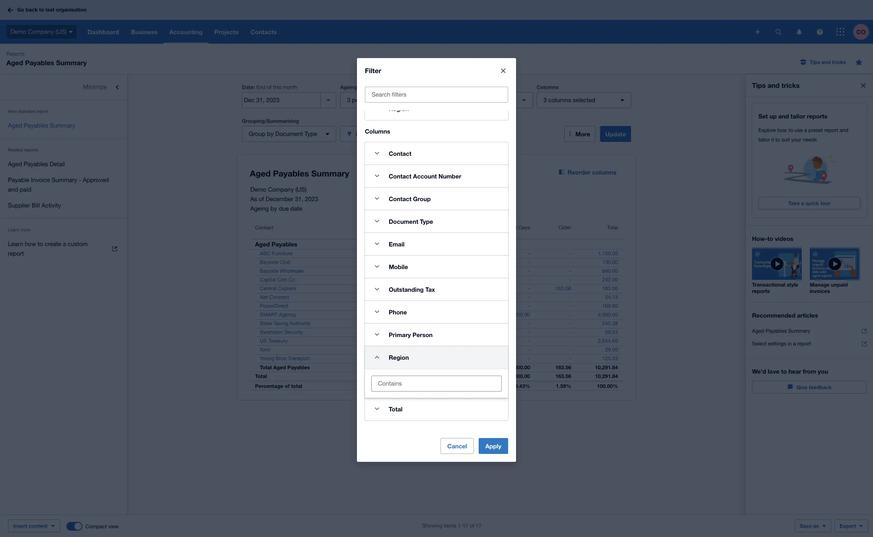 Task type: vqa. For each thing, say whether or not it's contained in the screenshot.
'3 Periods Of 30 Day'
yes



Task type: locate. For each thing, give the bounding box(es) containing it.
how for learn
[[25, 241, 36, 248]]

Select end date field
[[243, 93, 321, 108]]

company up december
[[268, 186, 294, 193]]

1 expand image from the top
[[369, 146, 385, 161]]

recommended
[[753, 312, 796, 319]]

aged inside reports aged payables summary
[[6, 59, 23, 67]]

reports up aged payables detail at the left top of page
[[24, 148, 38, 153]]

0 horizontal spatial days
[[389, 225, 400, 231]]

2,644.60 link down 4,500.00 link
[[593, 338, 623, 346]]

demo for demo company (us)
[[10, 28, 26, 35]]

learn left the more
[[8, 228, 19, 233]]

learn inside learn how to create a custom report
[[8, 241, 23, 248]]

2,644.60 link
[[375, 338, 405, 346], [593, 338, 623, 346]]

expand image for contact account number
[[369, 168, 385, 184]]

59.54 link down 4,500.00 link
[[601, 329, 623, 337]]

108.60 link up 4,500.00 at the right bottom of page
[[598, 303, 623, 311]]

document down contact group
[[389, 218, 419, 225]]

how inside learn how to create a custom report
[[25, 241, 36, 248]]

company for demo company (us)
[[28, 28, 54, 35]]

expand image for contact group
[[369, 191, 385, 207]]

1-
[[458, 524, 463, 530]]

2 5,599.28 from the top
[[380, 374, 400, 380]]

payables
[[25, 59, 54, 67], [24, 122, 48, 129], [24, 161, 48, 168], [272, 241, 298, 248], [766, 329, 787, 334], [288, 365, 310, 371]]

0 vertical spatial demo
[[10, 28, 26, 35]]

1 horizontal spatial aged payables summary link
[[753, 325, 867, 338]]

245.38 link down phone
[[380, 320, 405, 328]]

2 59.54 link from the left
[[601, 329, 623, 337]]

1 horizontal spatial tips and tricks
[[810, 59, 847, 65]]

0 vertical spatial filter
[[365, 66, 382, 75]]

aged payables summary link
[[0, 118, 127, 134], [753, 325, 867, 338]]

more
[[576, 131, 591, 138]]

summary inside payable invoice summary - approved and paid
[[52, 177, 77, 184]]

2 245.38 link from the left
[[598, 320, 623, 328]]

expand image left document type
[[369, 214, 385, 230]]

4 expand image from the top
[[369, 236, 385, 252]]

by left due
[[271, 205, 277, 212]]

59.54 down 4,500.00 link
[[605, 330, 618, 336]]

242.00 link down mobile
[[380, 276, 405, 284]]

xero
[[8, 109, 17, 114], [260, 347, 271, 353]]

tips and tricks button
[[796, 56, 851, 68]]

to inside go back to last organisation link
[[39, 6, 44, 13]]

2,644.60 down 4,500.00 link
[[598, 338, 618, 344]]

130.00 for 1st 130.00 link from the right
[[603, 260, 618, 266]]

1 vertical spatial 30
[[381, 225, 387, 231]]

1 130.00 from the left
[[384, 260, 400, 266]]

expand image left the day
[[369, 101, 385, 116]]

5 expand image from the top
[[369, 259, 385, 275]]

2023
[[305, 196, 318, 203]]

54.41%
[[382, 383, 400, 390]]

type inside filter dialog
[[420, 218, 433, 225]]

company inside demo company (us) as of december 31, 2023 ageing by due date
[[268, 186, 294, 193]]

how down the more
[[25, 241, 36, 248]]

0 horizontal spatial tips and tricks
[[753, 81, 800, 90]]

1 horizontal spatial 242.00 link
[[598, 276, 623, 284]]

net connect link
[[250, 294, 294, 302]]

1 vertical spatial company
[[268, 186, 294, 193]]

1 59.54 from the left
[[387, 330, 400, 336]]

to left use
[[789, 127, 794, 133]]

130.00 link
[[380, 259, 405, 267], [598, 259, 623, 267]]

learn down learn more
[[8, 241, 23, 248]]

aged payables summary down xero standard report
[[8, 122, 75, 129]]

242.00 up 54.13
[[603, 277, 618, 283]]

2,644.60 link up collapse icon
[[375, 338, 405, 346]]

bayside inside 'link'
[[260, 268, 279, 274]]

1 vertical spatial date
[[458, 97, 470, 104]]

130.00 down total button
[[603, 260, 618, 266]]

3 inside button
[[347, 97, 351, 104]]

1 29.00 from the left
[[452, 347, 465, 353]]

2 130.00 link from the left
[[598, 259, 623, 267]]

1 vertical spatial document
[[389, 218, 419, 225]]

1 region from the top
[[389, 105, 409, 112]]

130.00 down email
[[384, 260, 400, 266]]

1 2,529.00 from the top
[[445, 365, 465, 371]]

2 29.00 from the left
[[605, 347, 618, 353]]

59.54 link down phone
[[382, 329, 405, 337]]

0 vertical spatial tips and tricks
[[810, 59, 847, 65]]

1 vertical spatial filter
[[356, 130, 370, 138]]

1 vertical spatial tricks
[[782, 81, 800, 90]]

payables down reports link at the top of page
[[25, 59, 54, 67]]

region down the day
[[389, 105, 409, 112]]

4 expand image from the top
[[369, 402, 385, 418]]

to for we'd love to hear from you
[[782, 368, 787, 376]]

ageing for ageing by
[[439, 84, 456, 90]]

payables down xero standard report
[[24, 122, 48, 129]]

59.54 down phone
[[387, 330, 400, 336]]

0 horizontal spatial columns
[[549, 97, 571, 104]]

export button
[[835, 520, 869, 533]]

as
[[814, 524, 820, 530]]

of
[[267, 84, 272, 90], [374, 97, 379, 104], [259, 196, 264, 203], [285, 383, 290, 390], [470, 524, 475, 530]]

2 163.56 link from the left
[[598, 285, 623, 293]]

0 horizontal spatial 3
[[347, 97, 351, 104]]

recommended articles
[[753, 312, 819, 319]]

co
[[857, 28, 866, 35]]

how for explore
[[778, 127, 788, 133]]

1 horizontal spatial ageing
[[340, 84, 358, 90]]

1 horizontal spatial demo
[[250, 186, 266, 193]]

learn for learn how to create a custom report
[[8, 241, 23, 248]]

2 days from the left
[[519, 225, 531, 231]]

1 days from the left
[[389, 225, 400, 231]]

a right take
[[802, 200, 805, 207]]

0 horizontal spatial 125.03 link
[[380, 355, 405, 363]]

1 horizontal spatial 108.60 link
[[598, 303, 623, 311]]

1,150.00 for 2nd 1,150.00 link from the left
[[598, 251, 618, 257]]

1 learn from the top
[[8, 228, 19, 233]]

reports
[[6, 51, 25, 57]]

1 125.03 from the left
[[384, 356, 400, 362]]

2,000.00 for total
[[510, 374, 531, 380]]

svg image
[[8, 7, 13, 13]]

2 vertical spatial reports
[[753, 288, 770, 295]]

and inside the explore how to use a preset report and tailor it to suit your needs
[[840, 127, 849, 133]]

30 inside button
[[381, 97, 387, 104]]

130.00 link down email
[[380, 259, 405, 267]]

aged down reports link at the top of page
[[6, 59, 23, 67]]

1 vertical spatial bayside
[[260, 268, 279, 274]]

it
[[772, 137, 775, 143]]

central copiers link
[[250, 285, 301, 293]]

summary down minimize button on the top left
[[50, 122, 75, 129]]

1 horizontal spatial 108.60
[[603, 303, 618, 309]]

region right collapse icon
[[389, 354, 409, 361]]

due date
[[446, 97, 470, 104]]

columns up 3 columns selected
[[537, 84, 559, 90]]

2 242.00 link from the left
[[598, 276, 623, 284]]

1 horizontal spatial aged payables summary
[[753, 329, 811, 334]]

summary for top aged payables summary link
[[50, 122, 75, 129]]

update
[[606, 131, 626, 138]]

2 2,529.00 from the top
[[445, 374, 465, 380]]

company for demo company (us) as of december 31, 2023 ageing by due date
[[268, 186, 294, 193]]

aged payables summary link down xero standard report
[[0, 118, 127, 134]]

3 left selected
[[544, 97, 547, 104]]

reorder
[[568, 169, 591, 176]]

0 vertical spatial bayside
[[260, 260, 279, 266]]

2 125.03 link from the left
[[598, 355, 623, 363]]

email
[[389, 241, 405, 248]]

2 horizontal spatial ageing
[[439, 84, 456, 90]]

days right 90
[[519, 225, 531, 231]]

activity
[[41, 202, 61, 209]]

1 horizontal spatial company
[[268, 186, 294, 193]]

select settings in a report link
[[753, 338, 867, 351]]

1 horizontal spatial xero
[[260, 347, 271, 353]]

1 vertical spatial aged payables summary
[[753, 329, 811, 334]]

130.00 link down total button
[[598, 259, 623, 267]]

242.00 down mobile
[[384, 277, 400, 283]]

1 horizontal spatial 29.00
[[605, 347, 618, 353]]

0 horizontal spatial aged payables summary link
[[0, 118, 127, 134]]

region for collapse icon
[[389, 354, 409, 361]]

company down go back to last organisation link
[[28, 28, 54, 35]]

aged payables summary link down the articles
[[753, 325, 867, 338]]

30 inside "button"
[[381, 225, 387, 231]]

this
[[273, 84, 281, 90]]

outstanding
[[389, 286, 424, 293]]

columns
[[549, 97, 571, 104], [592, 169, 617, 176]]

242.00 link up 54.13
[[598, 276, 623, 284]]

date : end of this month
[[242, 84, 298, 90]]

expand image for contact
[[369, 146, 385, 161]]

:
[[254, 84, 255, 90]]

1,150.00 link down email
[[375, 250, 405, 258]]

swanston
[[260, 330, 283, 336]]

840.00 up 54.13
[[603, 268, 618, 274]]

svg image inside "demo company (us)" popup button
[[69, 31, 73, 33]]

0 horizontal spatial 17
[[463, 524, 469, 530]]

1 horizontal spatial 163.56 link
[[598, 285, 623, 293]]

learn how to create a custom report
[[8, 241, 88, 257]]

Contains field
[[372, 377, 502, 392]]

selected
[[573, 97, 596, 104]]

expand image
[[369, 101, 385, 116], [369, 214, 385, 230], [369, 327, 385, 343], [369, 402, 385, 418]]

0 horizontal spatial 840.00 link
[[380, 268, 405, 276]]

245.38 down phone
[[384, 321, 400, 327]]

report inside the explore how to use a preset report and tailor it to suit your needs
[[825, 127, 839, 133]]

learn for learn more
[[8, 228, 19, 233]]

163.56
[[556, 286, 572, 292], [603, 286, 618, 292], [556, 365, 572, 371], [556, 374, 572, 380]]

tips and tricks inside button
[[810, 59, 847, 65]]

of right periods
[[374, 97, 379, 104]]

3 expand image from the top
[[369, 191, 385, 207]]

2,000.00
[[510, 312, 531, 318], [510, 365, 531, 371], [510, 374, 531, 380]]

1 vertical spatial 2,529.00
[[445, 374, 465, 380]]

to
[[39, 6, 44, 13], [789, 127, 794, 133], [776, 137, 781, 143], [768, 235, 774, 243], [38, 241, 43, 248], [782, 368, 787, 376]]

1 130.00 link from the left
[[380, 259, 405, 267]]

2 840.00 from the left
[[603, 268, 618, 274]]

columns down 3 periods of 30 day in the top of the page
[[365, 128, 390, 135]]

filter dialog
[[357, 58, 516, 463]]

1 horizontal spatial 242.00
[[603, 277, 618, 283]]

report
[[37, 109, 48, 114], [825, 127, 839, 133], [8, 250, 24, 257], [798, 341, 812, 347]]

group
[[249, 131, 266, 137], [413, 195, 431, 202]]

insert content button
[[8, 520, 60, 533]]

1 2,644.60 link from the left
[[375, 338, 405, 346]]

reports up preset
[[807, 113, 828, 120]]

0 horizontal spatial 242.00 link
[[380, 276, 405, 284]]

2 1,150.00 from the left
[[598, 251, 618, 257]]

xero inside report output element
[[260, 347, 271, 353]]

0 horizontal spatial demo
[[10, 28, 26, 35]]

1 horizontal spatial 17
[[476, 524, 482, 530]]

125.03 link up 100.00%
[[598, 355, 623, 363]]

company inside popup button
[[28, 28, 54, 35]]

1 108.60 link from the left
[[380, 303, 405, 311]]

0 horizontal spatial tailor
[[759, 137, 770, 143]]

2,529.00
[[445, 365, 465, 371], [445, 374, 465, 380]]

phone
[[389, 309, 407, 316]]

document inside filter dialog
[[389, 218, 419, 225]]

1 840.00 link from the left
[[380, 268, 405, 276]]

bayside for bayside wholesale
[[260, 268, 279, 274]]

30 right 1
[[381, 225, 387, 231]]

1 3 from the left
[[347, 97, 351, 104]]

1 2,000.00 from the top
[[510, 312, 531, 318]]

to left the create
[[38, 241, 43, 248]]

bayside for bayside club
[[260, 260, 279, 266]]

(us) for demo company (us)
[[55, 28, 67, 35]]

1 2,644.60 from the left
[[380, 338, 400, 344]]

0 horizontal spatial 29.00
[[452, 347, 465, 353]]

1 vertical spatial demo
[[250, 186, 266, 193]]

of left this
[[267, 84, 272, 90]]

1 - 30 days
[[374, 225, 400, 231]]

group down the account
[[413, 195, 431, 202]]

date inside popup button
[[458, 97, 470, 104]]

apply button
[[479, 439, 509, 455]]

2 1,150.00 link from the left
[[593, 250, 623, 258]]

1 59.54 link from the left
[[382, 329, 405, 337]]

1 vertical spatial aged payables summary link
[[753, 325, 867, 338]]

0 vertical spatial learn
[[8, 228, 19, 233]]

0 horizontal spatial 163.56 link
[[551, 285, 576, 293]]

(us) down 'go back to last organisation'
[[55, 28, 67, 35]]

svg image
[[837, 28, 845, 36], [776, 29, 782, 35], [797, 29, 802, 35], [817, 29, 823, 35], [756, 29, 761, 34], [69, 31, 73, 33]]

expand image for total
[[369, 402, 385, 418]]

2 108.60 from the left
[[603, 303, 618, 309]]

2 2,000.00 from the top
[[510, 365, 531, 371]]

108.60 link down "outstanding"
[[380, 303, 405, 311]]

demo company (us) as of december 31, 2023 ageing by due date
[[250, 186, 318, 212]]

a right use
[[805, 127, 808, 133]]

2 bayside from the top
[[260, 268, 279, 274]]

a right the create
[[63, 241, 66, 248]]

245.38 link down 4,500.00 link
[[598, 320, 623, 328]]

0 vertical spatial tricks
[[833, 59, 847, 65]]

2 125.03 from the left
[[603, 356, 618, 362]]

840.00 link up 54.13
[[598, 268, 623, 276]]

us
[[260, 338, 267, 344]]

days for 1 - 30 days
[[389, 225, 400, 231]]

how inside the explore how to use a preset report and tailor it to suit your needs
[[778, 127, 788, 133]]

summary for payable invoice summary - approved and paid link
[[52, 177, 77, 184]]

0 horizontal spatial group
[[249, 131, 266, 137]]

3 2,000.00 from the top
[[510, 374, 531, 380]]

1 vertical spatial type
[[420, 218, 433, 225]]

document type
[[389, 218, 433, 225]]

back
[[26, 6, 38, 13]]

ageing up periods
[[340, 84, 358, 90]]

1 horizontal spatial type
[[420, 218, 433, 225]]

2 2,644.60 link from the left
[[593, 338, 623, 346]]

us treasury link
[[250, 338, 293, 346]]

6 expand image from the top
[[369, 282, 385, 298]]

2 29.00 link from the left
[[601, 346, 623, 354]]

columns inside button
[[592, 169, 617, 176]]

capital cab co
[[260, 277, 295, 283]]

2 3 from the left
[[544, 97, 547, 104]]

3 periods of 30 day
[[347, 97, 399, 104]]

cancel
[[448, 443, 467, 450]]

us treasury
[[260, 338, 288, 344]]

date left end
[[242, 84, 254, 90]]

2 expand image from the top
[[369, 214, 385, 230]]

1 horizontal spatial 245.38 link
[[598, 320, 623, 328]]

0 horizontal spatial columns
[[365, 128, 390, 135]]

1 horizontal spatial 130.00
[[603, 260, 618, 266]]

transport
[[288, 356, 310, 362]]

to inside learn how to create a custom report
[[38, 241, 43, 248]]

0 vertical spatial aged payables summary link
[[0, 118, 127, 134]]

125.03 link
[[380, 355, 405, 363], [598, 355, 623, 363]]

summary down aged payables detail link
[[52, 177, 77, 184]]

reports up recommended
[[753, 288, 770, 295]]

tailor inside the explore how to use a preset report and tailor it to suit your needs
[[759, 137, 770, 143]]

2 242.00 from the left
[[603, 277, 618, 283]]

840.00 up "outstanding"
[[384, 268, 400, 274]]

document inside 'popup button'
[[275, 131, 303, 137]]

125.03 up 100.00%
[[603, 356, 618, 362]]

demo inside popup button
[[10, 28, 26, 35]]

take
[[789, 200, 800, 207]]

set
[[759, 113, 768, 120]]

1 horizontal spatial columns
[[592, 169, 617, 176]]

17
[[463, 524, 469, 530], [476, 524, 482, 530]]

days inside the 1 - 30 days "button"
[[389, 225, 400, 231]]

give feedback
[[797, 385, 832, 391]]

125.03 link down primary
[[380, 355, 405, 363]]

5,599.28 for total
[[380, 374, 400, 380]]

report inside learn how to create a custom report
[[8, 250, 24, 257]]

tour
[[821, 200, 831, 207]]

demo down go
[[10, 28, 26, 35]]

demo inside demo company (us) as of december 31, 2023 ageing by due date
[[250, 186, 266, 193]]

3 expand image from the top
[[369, 327, 385, 343]]

1 horizontal spatial 3
[[544, 97, 547, 104]]

1 horizontal spatial 2,644.60
[[598, 338, 618, 344]]

0 horizontal spatial 130.00
[[384, 260, 400, 266]]

how up suit
[[778, 127, 788, 133]]

xero left standard
[[8, 109, 17, 114]]

1,150.00 for 1st 1,150.00 link from left
[[380, 251, 400, 257]]

1 horizontal spatial date
[[458, 97, 470, 104]]

mobile
[[389, 263, 408, 271]]

0 horizontal spatial xero
[[8, 109, 17, 114]]

0 vertical spatial (us)
[[55, 28, 67, 35]]

1 5,599.28 from the top
[[380, 365, 400, 371]]

0 horizontal spatial 245.38 link
[[380, 320, 405, 328]]

0 horizontal spatial 108.60
[[384, 303, 400, 309]]

2 130.00 from the left
[[603, 260, 618, 266]]

108.60 down the 54.13 link on the right bottom
[[603, 303, 618, 309]]

authority
[[290, 321, 311, 327]]

0 horizontal spatial 59.54
[[387, 330, 400, 336]]

0 horizontal spatial tips
[[753, 81, 766, 90]]

expand image
[[369, 146, 385, 161], [369, 168, 385, 184], [369, 191, 385, 207], [369, 236, 385, 252], [369, 259, 385, 275], [369, 282, 385, 298], [369, 304, 385, 320]]

agency
[[279, 312, 296, 318]]

0 vertical spatial type
[[305, 131, 317, 137]]

to left last
[[39, 6, 44, 13]]

1 1,150.00 from the left
[[380, 251, 400, 257]]

1 vertical spatial learn
[[8, 241, 23, 248]]

0 vertical spatial how
[[778, 127, 788, 133]]

0 horizontal spatial 130.00 link
[[380, 259, 405, 267]]

older
[[559, 225, 572, 231]]

2 10,291.84 from the top
[[595, 374, 618, 380]]

1 horizontal spatial tricks
[[833, 59, 847, 65]]

content
[[29, 524, 48, 530]]

of inside report output element
[[285, 383, 290, 390]]

1 horizontal spatial 1,150.00 link
[[593, 250, 623, 258]]

840.00 link
[[380, 268, 405, 276], [598, 268, 623, 276]]

0 horizontal spatial 1,150.00
[[380, 251, 400, 257]]

update button
[[601, 126, 632, 142]]

0 vertical spatial 2,000.00
[[510, 312, 531, 318]]

7 expand image from the top
[[369, 304, 385, 320]]

1 horizontal spatial group
[[413, 195, 431, 202]]

aged down related
[[8, 161, 22, 168]]

create
[[45, 241, 61, 248]]

of right as
[[259, 196, 264, 203]]

245.38 down 4,500.00 link
[[603, 321, 618, 327]]

108.60 down "outstanding"
[[384, 303, 400, 309]]

0 vertical spatial aged payables summary
[[8, 122, 75, 129]]

0 vertical spatial by
[[267, 131, 274, 137]]

0 horizontal spatial date
[[242, 84, 254, 90]]

contact up contact group
[[389, 173, 412, 180]]

2 learn from the top
[[8, 241, 23, 248]]

co
[[289, 277, 295, 283]]

0 vertical spatial 2,529.00
[[445, 365, 465, 371]]

2 expand image from the top
[[369, 168, 385, 184]]

type inside 'popup button'
[[305, 131, 317, 137]]

1,150.00 link down total button
[[593, 250, 623, 258]]

1 vertical spatial 10,291.84
[[595, 374, 618, 380]]

group down "grouping/summarizing"
[[249, 131, 266, 137]]

(us) inside popup button
[[55, 28, 67, 35]]

(us) inside demo company (us) as of december 31, 2023 ageing by due date
[[296, 186, 307, 193]]

2 vertical spatial 2,000.00
[[510, 374, 531, 380]]

1 vertical spatial tailor
[[759, 137, 770, 143]]

love
[[768, 368, 780, 376]]

0 vertical spatial reports
[[807, 113, 828, 120]]

columns right reorder
[[592, 169, 617, 176]]

1 horizontal spatial reports
[[753, 288, 770, 295]]

ageing inside demo company (us) as of december 31, 2023 ageing by due date
[[250, 205, 269, 212]]

showing
[[422, 524, 443, 530]]

document down "grouping/summarizing"
[[275, 131, 303, 137]]

columns left selected
[[549, 97, 571, 104]]

contact button
[[250, 220, 344, 239]]

2 2,644.60 from the left
[[598, 338, 618, 344]]

days inside 61 - 90 days 'button'
[[519, 225, 531, 231]]

0 horizontal spatial reports
[[24, 148, 38, 153]]

company
[[28, 28, 54, 35], [268, 186, 294, 193]]

expand image down 54.41% in the bottom of the page
[[369, 402, 385, 418]]

0 vertical spatial company
[[28, 28, 54, 35]]

expand image up collapse icon
[[369, 327, 385, 343]]

tips inside button
[[810, 59, 821, 65]]

1 bayside from the top
[[260, 260, 279, 266]]

0 horizontal spatial 59.54 link
[[382, 329, 405, 337]]

2,644.60 up collapse icon
[[380, 338, 400, 344]]

filter up periods
[[365, 66, 382, 75]]

0 vertical spatial 5,599.28
[[380, 365, 400, 371]]

invoices
[[810, 288, 831, 295]]

bayside
[[260, 260, 279, 266], [260, 268, 279, 274]]

1 horizontal spatial 125.03
[[603, 356, 618, 362]]

related
[[8, 148, 23, 153]]

1 horizontal spatial 59.54 link
[[601, 329, 623, 337]]

0 vertical spatial tips
[[810, 59, 821, 65]]

1 vertical spatial how
[[25, 241, 36, 248]]

5,599.28 for total aged payables
[[380, 365, 400, 371]]

to right love
[[782, 368, 787, 376]]

1 vertical spatial xero
[[260, 347, 271, 353]]

0 vertical spatial columns
[[537, 84, 559, 90]]

29.00 for 2nd '29.00' link from the left
[[605, 347, 618, 353]]

ageing
[[340, 84, 358, 90], [439, 84, 456, 90], [250, 205, 269, 212]]

manage unpaid invoices button
[[810, 248, 860, 295]]

1 1,150.00 link from the left
[[375, 250, 405, 258]]

1,150.00 down total button
[[598, 251, 618, 257]]

(us) up 31,
[[296, 186, 307, 193]]

1 horizontal spatial (us)
[[296, 186, 307, 193]]

3 left periods
[[347, 97, 351, 104]]

1 10,291.84 from the top
[[595, 365, 618, 371]]

demo
[[10, 28, 26, 35], [250, 186, 266, 193]]

0 horizontal spatial (us)
[[55, 28, 67, 35]]

2,000.00 for total aged payables
[[510, 365, 531, 371]]

2 region from the top
[[389, 354, 409, 361]]

ageing left by
[[439, 84, 456, 90]]

up
[[770, 113, 777, 120]]

summary inside reports aged payables summary
[[56, 59, 87, 67]]

61
[[501, 225, 507, 231]]

0 vertical spatial columns
[[549, 97, 571, 104]]

ageing down as
[[250, 205, 269, 212]]

1 expand image from the top
[[369, 101, 385, 116]]

end
[[257, 84, 266, 90]]

2 108.60 link from the left
[[598, 303, 623, 311]]

capital cab co link
[[250, 276, 300, 284]]

0 horizontal spatial 242.00
[[384, 277, 400, 283]]

tricks
[[833, 59, 847, 65], [782, 81, 800, 90]]

0 horizontal spatial ageing
[[250, 205, 269, 212]]

primary
[[389, 332, 411, 339]]

columns for 3
[[549, 97, 571, 104]]



Task type: describe. For each thing, give the bounding box(es) containing it.
100.00%
[[597, 383, 618, 390]]

1 245.38 from the left
[[384, 321, 400, 327]]

powerdirect link
[[250, 303, 293, 311]]

ageing for ageing periods
[[340, 84, 358, 90]]

filter inside dialog
[[365, 66, 382, 75]]

10,291.84 for total
[[595, 374, 618, 380]]

1 vertical spatial tips
[[753, 81, 766, 90]]

state taxing authority
[[260, 321, 311, 327]]

10,291.84 for total aged payables
[[595, 365, 618, 371]]

more button
[[565, 126, 596, 142]]

due
[[446, 97, 456, 104]]

to for explore how to use a preset report and tailor it to suit your needs
[[789, 127, 794, 133]]

0 vertical spatial date
[[242, 84, 254, 90]]

taxing
[[274, 321, 288, 327]]

co button
[[854, 20, 874, 44]]

contact inside button
[[255, 225, 274, 231]]

approved
[[83, 177, 109, 184]]

give feedback button
[[753, 381, 867, 394]]

xero for xero standard report
[[8, 109, 17, 114]]

1 29.00 link from the left
[[448, 346, 470, 354]]

1 125.03 link from the left
[[380, 355, 405, 363]]

payable
[[8, 177, 29, 184]]

aged payables summary for top aged payables summary link
[[8, 122, 75, 129]]

columns inside filter dialog
[[365, 128, 390, 135]]

more
[[20, 228, 30, 233]]

by
[[457, 84, 464, 90]]

1 vertical spatial tips and tricks
[[753, 81, 800, 90]]

abc furniture link
[[250, 250, 298, 258]]

manage unpaid invoices
[[810, 282, 848, 295]]

smart agency link
[[250, 311, 301, 319]]

reports aged payables summary
[[6, 51, 87, 67]]

export
[[840, 524, 857, 530]]

bayside club link
[[250, 259, 296, 267]]

expand image for mobile
[[369, 259, 385, 275]]

- inside payable invoice summary - approved and paid
[[79, 177, 81, 184]]

expand image for region
[[369, 101, 385, 116]]

cancel button
[[441, 439, 474, 455]]

summary for the rightmost aged payables summary link
[[789, 329, 811, 334]]

report right standard
[[37, 109, 48, 114]]

1 17 from the left
[[463, 524, 469, 530]]

130.00 for first 130.00 link from left
[[384, 260, 400, 266]]

a right the in
[[794, 341, 796, 347]]

abc
[[260, 251, 271, 257]]

1 245.38 link from the left
[[380, 320, 405, 328]]

expand image for outstanding tax
[[369, 282, 385, 298]]

1 vertical spatial reports
[[24, 148, 38, 153]]

to for learn how to create a custom report
[[38, 241, 43, 248]]

of inside demo company (us) as of december 31, 2023 ageing by due date
[[259, 196, 264, 203]]

a inside "button"
[[802, 200, 805, 207]]

select
[[753, 341, 767, 347]]

reorder columns
[[568, 169, 617, 176]]

to for go back to last organisation
[[39, 6, 44, 13]]

to right the it
[[776, 137, 781, 143]]

minimize
[[83, 84, 107, 90]]

1 840.00 from the left
[[384, 268, 400, 274]]

reports link
[[3, 50, 28, 58]]

of inside button
[[374, 97, 379, 104]]

expand image for document type
[[369, 214, 385, 230]]

2 245.38 from the left
[[603, 321, 618, 327]]

xero standard report
[[8, 109, 48, 114]]

columns for reorder
[[592, 169, 617, 176]]

2,529.00 for total
[[445, 374, 465, 380]]

bill
[[32, 202, 40, 209]]

co banner
[[0, 0, 874, 44]]

aged up 'select'
[[753, 329, 765, 334]]

aged down standard
[[8, 122, 22, 129]]

2,529.00 for total aged payables
[[445, 365, 465, 371]]

54.13 link
[[601, 294, 623, 302]]

we'd
[[753, 368, 767, 376]]

contact up document type
[[389, 195, 412, 202]]

compact
[[85, 524, 107, 530]]

3 for 3 periods of 30 day
[[347, 97, 351, 104]]

1 242.00 link from the left
[[380, 276, 405, 284]]

1 horizontal spatial tailor
[[791, 113, 806, 120]]

abc furniture
[[260, 251, 293, 257]]

a inside the explore how to use a preset report and tailor it to suit your needs
[[805, 127, 808, 133]]

1 242.00 from the left
[[384, 277, 400, 283]]

total inside total button
[[607, 225, 618, 231]]

collapse image
[[369, 350, 385, 366]]

aged up abc
[[255, 241, 270, 248]]

number
[[439, 173, 462, 180]]

region for expand image related to region
[[389, 105, 409, 112]]

group inside the 'group by document type' 'popup button'
[[249, 131, 266, 137]]

take a quick tour button
[[759, 197, 861, 210]]

1 108.60 from the left
[[384, 303, 400, 309]]

to left videos
[[768, 235, 774, 243]]

primary person
[[389, 332, 433, 339]]

90
[[512, 225, 517, 231]]

aged payables detail
[[8, 161, 65, 168]]

of right 1- at the bottom right of page
[[470, 524, 475, 530]]

1 horizontal spatial columns
[[537, 84, 559, 90]]

and inside payable invoice summary - approved and paid
[[8, 186, 18, 193]]

transactional style reports button
[[753, 248, 802, 295]]

Report title field
[[248, 165, 540, 183]]

- inside 'button'
[[508, 225, 510, 231]]

19.43%
[[512, 383, 531, 390]]

reorder columns button
[[553, 164, 623, 180]]

29.00 for 1st '29.00' link
[[452, 347, 465, 353]]

month
[[283, 84, 298, 90]]

smart agency
[[260, 312, 296, 318]]

compact view
[[85, 524, 119, 530]]

payables up 'settings'
[[766, 329, 787, 334]]

percentage of total
[[255, 383, 302, 390]]

smart
[[260, 312, 278, 318]]

1 - 30 days button
[[344, 220, 405, 239]]

xero for xero
[[260, 347, 271, 353]]

style
[[787, 282, 799, 288]]

contact up report title field
[[389, 150, 412, 157]]

and inside button
[[822, 59, 831, 65]]

december
[[266, 196, 294, 203]]

reports inside transactional style reports
[[753, 288, 770, 295]]

2 17 from the left
[[476, 524, 482, 530]]

total button
[[576, 220, 623, 239]]

powerdirect
[[260, 303, 288, 309]]

tricks inside "tips and tricks" button
[[833, 59, 847, 65]]

state
[[260, 321, 272, 327]]

treasury
[[269, 338, 288, 344]]

filter inside button
[[356, 130, 370, 138]]

aged down 'bros'
[[273, 365, 286, 371]]

by inside 'popup button'
[[267, 131, 274, 137]]

report output element
[[250, 220, 623, 391]]

quick
[[806, 200, 820, 207]]

we'd love to hear from you
[[753, 368, 829, 376]]

minimize button
[[0, 79, 127, 95]]

a inside learn how to create a custom report
[[63, 241, 66, 248]]

older button
[[535, 220, 576, 239]]

unpaid
[[832, 282, 848, 288]]

central
[[260, 286, 277, 292]]

select settings in a report
[[753, 341, 812, 347]]

0 horizontal spatial tricks
[[782, 81, 800, 90]]

expand image for primary person
[[369, 327, 385, 343]]

by inside demo company (us) as of december 31, 2023 ageing by due date
[[271, 205, 277, 212]]

payables up the furniture on the top left of page
[[272, 241, 298, 248]]

expand image for email
[[369, 236, 385, 252]]

go
[[17, 6, 24, 13]]

payables inside reports aged payables summary
[[25, 59, 54, 67]]

3 for 3 columns selected
[[544, 97, 547, 104]]

aged payables detail link
[[0, 156, 127, 172]]

total inside filter dialog
[[389, 406, 403, 413]]

payable invoice summary - approved and paid link
[[0, 172, 127, 198]]

(us) for demo company (us) as of december 31, 2023 ageing by due date
[[296, 186, 307, 193]]

invoice
[[31, 177, 50, 184]]

save as button
[[795, 520, 832, 533]]

group inside filter dialog
[[413, 195, 431, 202]]

2 59.54 from the left
[[605, 330, 618, 336]]

young bros transport
[[260, 356, 310, 362]]

of inside 'date : end of this month'
[[267, 84, 272, 90]]

learn how to create a custom report link
[[0, 237, 127, 262]]

3 periods of 30 day button
[[340, 92, 435, 108]]

1
[[374, 225, 376, 231]]

day
[[389, 97, 399, 104]]

report right the in
[[798, 341, 812, 347]]

days for 61 - 90 days
[[519, 225, 531, 231]]

2 840.00 link from the left
[[598, 268, 623, 276]]

person
[[413, 332, 433, 339]]

demo for demo company (us) as of december 31, 2023 ageing by due date
[[250, 186, 266, 193]]

1 163.56 link from the left
[[551, 285, 576, 293]]

ageing periods
[[340, 84, 378, 90]]

- inside "button"
[[378, 225, 380, 231]]

aged payables summary for the rightmost aged payables summary link
[[753, 329, 811, 334]]

Search filters field
[[366, 87, 508, 102]]

view
[[108, 524, 119, 530]]

payables up invoice
[[24, 161, 48, 168]]

payables down transport on the bottom left of page
[[288, 365, 310, 371]]

aged payables
[[255, 241, 298, 248]]

bayside wholesale
[[260, 268, 304, 274]]

you
[[818, 368, 829, 376]]

needs
[[803, 137, 817, 143]]

close image
[[496, 63, 512, 79]]

expand image for phone
[[369, 304, 385, 320]]

feedback
[[809, 385, 832, 391]]

showing items 1-17 of 17
[[422, 524, 482, 530]]

custom
[[68, 241, 88, 248]]

suit
[[782, 137, 790, 143]]



